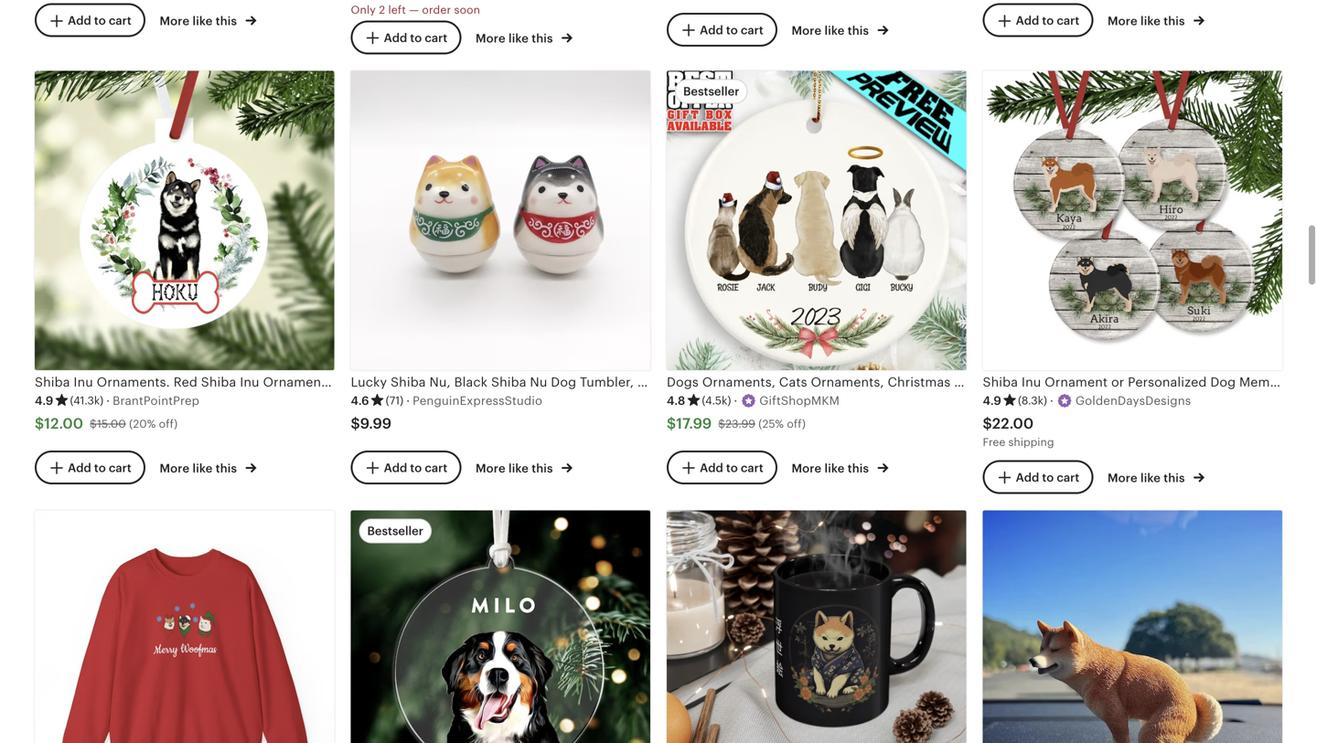 Task type: locate. For each thing, give the bounding box(es) containing it.
$ left '15.00'
[[35, 416, 44, 432]]

2 shop from the left
[[514, 338, 543, 351]]

3 · from the left
[[734, 394, 738, 408]]

4.9 up 12.00
[[35, 394, 53, 408]]

off) inside the $ 17.99 $ 23.99 (25% off)
[[787, 418, 806, 430]]

quick shop for $ 9.99
[[478, 338, 543, 351]]

1 horizontal spatial dog
[[1211, 375, 1236, 390]]

· right (4.5k)
[[734, 394, 738, 408]]

more
[[160, 14, 190, 28], [1108, 14, 1138, 28], [792, 24, 822, 38], [476, 32, 506, 45], [160, 462, 190, 476], [476, 462, 506, 476], [792, 462, 822, 476], [1108, 471, 1138, 485]]

$ down (4.5k)
[[718, 418, 726, 430]]

15.00
[[97, 418, 126, 430]]

$ 17.99 $ 23.99 (25% off)
[[667, 416, 806, 432]]

—
[[409, 4, 419, 16]]

· for 9.99
[[406, 394, 410, 408]]

$ for 9.99
[[351, 416, 360, 432]]

cart
[[109, 14, 132, 28], [1057, 14, 1080, 28], [741, 23, 764, 37], [425, 31, 448, 45], [109, 461, 132, 475], [425, 461, 448, 475], [741, 461, 764, 475], [1057, 471, 1080, 485]]

quick for $ 17.99 $ 23.99 (25% off)
[[794, 338, 828, 351]]

4 shop from the left
[[1147, 338, 1175, 351]]

christmas three color shiba  sweatshirt image
[[35, 511, 334, 744]]

4.9 up 22.00
[[983, 394, 1002, 408]]

off) right (25%
[[787, 418, 806, 430]]

left
[[388, 4, 406, 16]]

· for 17.99
[[734, 394, 738, 408]]

like
[[193, 14, 213, 28], [1141, 14, 1161, 28], [825, 24, 845, 38], [509, 32, 529, 45], [193, 462, 213, 476], [509, 462, 529, 476], [825, 462, 845, 476], [1141, 471, 1161, 485]]

$ for 17.99
[[667, 416, 676, 432]]

4.6
[[351, 394, 369, 408]]

bestseller for personalized pet ornament • custom dog ornament • gifts for pet lovers • christmas ornament • christmas gifts • ppo02 image
[[367, 525, 424, 538]]

personalized
[[1128, 375, 1207, 390]]

shiba
[[391, 375, 426, 390], [491, 375, 527, 390], [983, 375, 1018, 390]]

more like this link
[[160, 11, 256, 30], [1108, 11, 1205, 30], [792, 20, 889, 39], [476, 28, 573, 47], [160, 458, 256, 477], [476, 458, 573, 477], [792, 458, 889, 477], [1108, 468, 1205, 487]]

$ 9.99
[[351, 416, 392, 432]]

$ down (41.3k)
[[90, 418, 97, 430]]

3 quick shop from the left
[[794, 338, 859, 351]]

1 vertical spatial bestseller
[[367, 525, 424, 538]]

$
[[35, 416, 44, 432], [351, 416, 360, 432], [667, 416, 676, 432], [983, 416, 992, 432], [90, 418, 97, 430], [718, 418, 726, 430]]

gif
[[1301, 375, 1317, 390]]

add to cart button
[[35, 3, 145, 37], [983, 3, 1093, 37], [667, 13, 777, 47], [351, 21, 461, 55], [35, 451, 145, 485], [351, 451, 461, 485], [667, 451, 777, 485], [983, 460, 1093, 494]]

$ up free
[[983, 416, 992, 432]]

1 4.9 from the left
[[35, 394, 53, 408]]

quick shop
[[162, 338, 226, 351], [478, 338, 543, 351], [794, 338, 859, 351], [1110, 338, 1175, 351]]

dog right nu
[[551, 375, 576, 390]]

3 shop from the left
[[831, 338, 859, 351]]

2 · from the left
[[406, 394, 410, 408]]

12.00
[[44, 416, 83, 432]]

1 horizontal spatial 4.9
[[983, 394, 1002, 408]]

shiba up '(71)'
[[391, 375, 426, 390]]

shop for $ 9.99
[[514, 338, 543, 351]]

3 quick shop button from the left
[[761, 327, 872, 361]]

$ for 12.00
[[35, 416, 44, 432]]

0 horizontal spatial off)
[[159, 418, 178, 430]]

bestseller
[[683, 85, 740, 99], [367, 525, 424, 538]]

$ down 4.6
[[351, 416, 360, 432]]

add to cart
[[68, 14, 132, 28], [1016, 14, 1080, 28], [700, 23, 764, 37], [384, 31, 448, 45], [68, 461, 132, 475], [384, 461, 448, 475], [700, 461, 764, 475], [1016, 471, 1080, 485]]

2
[[379, 4, 385, 16]]

· right '(71)'
[[406, 394, 410, 408]]

lucky shiba nu, black shiba nu dog tumbler, roly-poly toy
[[351, 375, 720, 390]]

1 quick from the left
[[162, 338, 196, 351]]

1 horizontal spatial shiba
[[491, 375, 527, 390]]

0 horizontal spatial dog
[[551, 375, 576, 390]]

shiba left nu
[[491, 375, 527, 390]]

shiba inu ornament or personalized dog memorial gif
[[983, 375, 1317, 390]]

22.00
[[992, 416, 1034, 432]]

0 horizontal spatial shiba
[[391, 375, 426, 390]]

2 quick shop from the left
[[478, 338, 543, 351]]

1 · from the left
[[106, 394, 110, 408]]

2 quick from the left
[[478, 338, 512, 351]]

this
[[216, 14, 237, 28], [1164, 14, 1185, 28], [848, 24, 869, 38], [532, 32, 553, 45], [216, 462, 237, 476], [532, 462, 553, 476], [848, 462, 869, 476], [1164, 471, 1185, 485]]

2 horizontal spatial shiba
[[983, 375, 1018, 390]]

dog
[[551, 375, 576, 390], [1211, 375, 1236, 390]]

order
[[422, 4, 451, 16]]

to
[[94, 14, 106, 28], [1042, 14, 1054, 28], [726, 23, 738, 37], [410, 31, 422, 45], [94, 461, 106, 475], [410, 461, 422, 475], [726, 461, 738, 475], [1042, 471, 1054, 485]]

2 off) from the left
[[787, 418, 806, 430]]

off) right (20%
[[159, 418, 178, 430]]

1 off) from the left
[[159, 418, 178, 430]]

(20%
[[129, 418, 156, 430]]

· right (41.3k)
[[106, 394, 110, 408]]

·
[[106, 394, 110, 408], [406, 394, 410, 408], [734, 394, 738, 408], [1050, 394, 1054, 408]]

coffee mug, japanese ukiyo-e, shiba inu image
[[667, 511, 966, 744]]

dog left memorial
[[1211, 375, 1236, 390]]

2 4.9 from the left
[[983, 394, 1002, 408]]

quick shop button for $ 17.99 $ 23.99 (25% off)
[[761, 327, 872, 361]]

1 horizontal spatial bestseller
[[683, 85, 740, 99]]

bestseller link
[[351, 511, 650, 744]]

0 vertical spatial bestseller
[[683, 85, 740, 99]]

quick
[[162, 338, 196, 351], [478, 338, 512, 351], [794, 338, 828, 351], [1110, 338, 1144, 351]]

$ down 4.8
[[667, 416, 676, 432]]

shiba left inu
[[983, 375, 1018, 390]]

$ inside $ 22.00 free shipping
[[983, 416, 992, 432]]

quick shop button for $ 9.99
[[445, 327, 556, 361]]

2 quick shop button from the left
[[445, 327, 556, 361]]

0 horizontal spatial bestseller
[[367, 525, 424, 538]]

off) inside $ 12.00 $ 15.00 (20% off)
[[159, 418, 178, 430]]

roly-
[[638, 375, 669, 390]]

1 quick shop button from the left
[[129, 327, 240, 361]]

shop
[[198, 338, 226, 351], [514, 338, 543, 351], [831, 338, 859, 351], [1147, 338, 1175, 351]]

1 horizontal spatial off)
[[787, 418, 806, 430]]

1 shop from the left
[[198, 338, 226, 351]]

cheeky dog statue funny dog figurine for home decor shiba inu statue gifts for dog lovers image
[[983, 511, 1283, 744]]

more like this
[[160, 14, 240, 28], [1108, 14, 1188, 28], [792, 24, 872, 38], [476, 32, 556, 45], [160, 462, 240, 476], [476, 462, 556, 476], [792, 462, 872, 476], [1108, 471, 1188, 485]]

quick shop button
[[129, 327, 240, 361], [445, 327, 556, 361], [761, 327, 872, 361], [1077, 327, 1188, 361]]

$ 12.00 $ 15.00 (20% off)
[[35, 416, 178, 432]]

1 dog from the left
[[551, 375, 576, 390]]

· right (8.3k)
[[1050, 394, 1054, 408]]

add
[[68, 14, 91, 28], [1016, 14, 1039, 28], [700, 23, 723, 37], [384, 31, 407, 45], [68, 461, 91, 475], [384, 461, 407, 475], [700, 461, 723, 475], [1016, 471, 1039, 485]]

4.9
[[35, 394, 53, 408], [983, 394, 1002, 408]]

(4.5k)
[[702, 395, 731, 407]]

only
[[351, 4, 376, 16]]

1 quick shop from the left
[[162, 338, 226, 351]]

bestseller for dogs ornaments, cats ornaments, christmas tree ornament, pets holiday ornament, christmas ornament, cat dog ornament, pet lover gift, _235 'image'
[[683, 85, 740, 99]]

0 horizontal spatial 4.9
[[35, 394, 53, 408]]

off)
[[159, 418, 178, 430], [787, 418, 806, 430]]

3 quick from the left
[[794, 338, 828, 351]]

(25%
[[759, 418, 784, 430]]



Task type: vqa. For each thing, say whether or not it's contained in the screenshot.
Electronics & Accessories
no



Task type: describe. For each thing, give the bounding box(es) containing it.
dogs ornaments, cats ornaments, christmas tree ornament, pets holiday ornament, christmas ornament, cat dog ornament, pet lover gift, _235 image
[[667, 71, 966, 371]]

quick shop for $ 17.99 $ 23.99 (25% off)
[[794, 338, 859, 351]]

quick shop for $ 12.00 $ 15.00 (20% off)
[[162, 338, 226, 351]]

tumbler,
[[580, 375, 634, 390]]

free
[[983, 436, 1006, 449]]

toy
[[699, 375, 720, 390]]

$ 22.00 free shipping
[[983, 416, 1054, 449]]

2 dog from the left
[[1211, 375, 1236, 390]]

4 · from the left
[[1050, 394, 1054, 408]]

lucky shiba nu, black shiba nu dog tumbler, roly-poly toy image
[[351, 71, 650, 371]]

only 2 left — order soon link
[[351, 0, 650, 18]]

shiba inu ornaments. red shiba inu ornament. cream shiba christmas tree ornament. perfect custom black and tan shiba inu gifts! dog mom gift image
[[35, 71, 334, 371]]

17.99
[[676, 416, 712, 432]]

inu
[[1022, 375, 1041, 390]]

(41.3k)
[[70, 395, 104, 407]]

or
[[1111, 375, 1125, 390]]

shop for $ 17.99 $ 23.99 (25% off)
[[831, 338, 859, 351]]

nu,
[[429, 375, 451, 390]]

$ inside $ 12.00 $ 15.00 (20% off)
[[90, 418, 97, 430]]

1 shiba from the left
[[391, 375, 426, 390]]

memorial
[[1240, 375, 1298, 390]]

quick for $ 12.00 $ 15.00 (20% off)
[[162, 338, 196, 351]]

off) for 17.99
[[787, 418, 806, 430]]

4 quick from the left
[[1110, 338, 1144, 351]]

soon
[[454, 4, 480, 16]]

lucky
[[351, 375, 387, 390]]

nu
[[530, 375, 547, 390]]

$ for 22.00
[[983, 416, 992, 432]]

off) for 12.00
[[159, 418, 178, 430]]

shipping
[[1009, 436, 1054, 449]]

(71)
[[386, 395, 404, 407]]

9.99
[[360, 416, 392, 432]]

4.9 for (8.3k)
[[983, 394, 1002, 408]]

3 shiba from the left
[[983, 375, 1018, 390]]

shop for $ 12.00 $ 15.00 (20% off)
[[198, 338, 226, 351]]

shiba inu ornament or personalized dog memorial gift image
[[983, 71, 1283, 371]]

4 quick shop from the left
[[1110, 338, 1175, 351]]

quick shop button for $ 12.00 $ 15.00 (20% off)
[[129, 327, 240, 361]]

· for 12.00
[[106, 394, 110, 408]]

23.99
[[726, 418, 756, 430]]

(8.3k)
[[1018, 395, 1047, 407]]

$ inside the $ 17.99 $ 23.99 (25% off)
[[718, 418, 726, 430]]

ornament
[[1045, 375, 1108, 390]]

black
[[454, 375, 488, 390]]

poly
[[669, 375, 695, 390]]

4.9 for (41.3k)
[[35, 394, 53, 408]]

2 shiba from the left
[[491, 375, 527, 390]]

4 quick shop button from the left
[[1077, 327, 1188, 361]]

personalized pet ornament • custom dog ornament • gifts for pet lovers • christmas ornament • christmas gifts • ppo02 image
[[351, 511, 650, 744]]

only 2 left — order soon
[[351, 4, 480, 16]]

4.8
[[667, 394, 686, 408]]

quick for $ 9.99
[[478, 338, 512, 351]]



